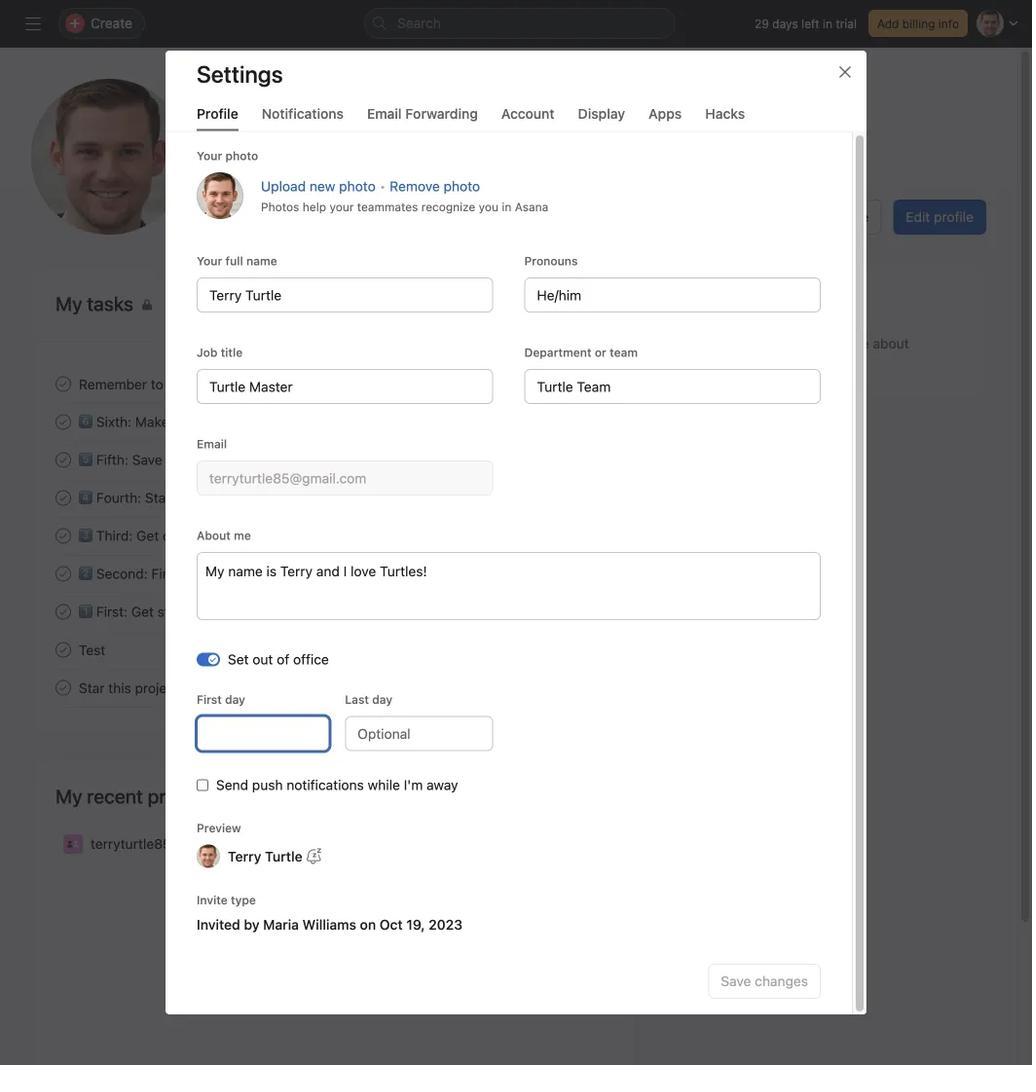 Task type: locate. For each thing, give the bounding box(es) containing it.
1 vertical spatial to
[[151, 376, 163, 392]]

0 vertical spatial set out of office
[[768, 209, 869, 225]]

1 horizontal spatial on
[[360, 917, 376, 933]]

office
[[833, 209, 869, 225], [293, 652, 329, 668]]

1️⃣
[[79, 604, 93, 620]]

remove photo button
[[390, 178, 480, 194]]

5 completed checkbox from the top
[[52, 601, 75, 624]]

1 horizontal spatial 1:1
[[596, 377, 611, 391]]

0 vertical spatial asana
[[515, 200, 549, 213]]

completed checkbox left 5️⃣
[[52, 449, 75, 472]]

upload new photo image
[[197, 172, 244, 219]]

terryturtle85 down 'my recent projects'
[[91, 836, 171, 852]]

1 vertical spatial this
[[108, 680, 131, 696]]

terryturtle85 / maria 1:1 down 'recent projects'
[[91, 836, 237, 852]]

tt
[[77, 125, 141, 189], [201, 850, 216, 863]]

apps button
[[649, 105, 682, 131]]

this right star
[[108, 680, 131, 696]]

1 completed checkbox from the top
[[52, 373, 75, 396]]

work up sections
[[298, 490, 328, 506]]

0 vertical spatial to
[[788, 336, 800, 352]]

I usually work from 9am-5pm PST. Feel free to assign me a task with a due date anytime. Also, I love dogs! text field
[[197, 552, 821, 620]]

set out of office
[[768, 209, 869, 225], [228, 652, 329, 668]]

local
[[287, 169, 317, 185]]

fourth:
[[96, 490, 141, 506]]

1 horizontal spatial of
[[277, 652, 290, 668]]

on inside invite type invited by maria williams on oct 19, 2023
[[360, 917, 376, 933]]

close image
[[838, 64, 853, 80]]

3 completed image from the top
[[52, 601, 75, 624]]

completed image left star
[[52, 677, 75, 700]]

1 horizontal spatial email
[[367, 105, 402, 121]]

terryturtle85 inside terryturtle85 / maria 1:1 link
[[482, 377, 553, 391]]

on
[[176, 490, 192, 506], [360, 917, 376, 933]]

add billing info
[[878, 17, 960, 30]]

1:57pm
[[238, 169, 284, 185]]

set out of office inside button
[[768, 209, 869, 225]]

asana right collaborating on the left of page
[[316, 452, 355, 468]]

1 day from the left
[[225, 693, 245, 707]]

work right make
[[173, 414, 203, 430]]

2 completed image from the top
[[52, 449, 75, 472]]

1 your from the top
[[197, 149, 222, 163]]

2 vertical spatial of
[[277, 652, 290, 668]]

all
[[558, 297, 571, 311]]

display
[[578, 105, 625, 121]]

terryturtle85 down department
[[482, 377, 553, 391]]

•
[[380, 178, 386, 194]]

get right third:
[[136, 528, 159, 544]]

teammates
[[357, 200, 418, 213]]

my right using
[[244, 604, 263, 620]]

1 horizontal spatial out
[[793, 209, 813, 225]]

send
[[216, 777, 248, 793]]

completed image
[[52, 373, 75, 396], [52, 449, 75, 472], [52, 487, 75, 510], [52, 563, 75, 586], [52, 677, 75, 700]]

1 vertical spatial terryturtle85 / maria 1:1
[[91, 836, 237, 852]]

0 horizontal spatial day
[[225, 693, 245, 707]]

0 horizontal spatial save
[[132, 452, 162, 468]]

completed image for star
[[52, 677, 75, 700]]

19,
[[407, 917, 425, 933]]

of left edit
[[817, 209, 830, 225]]

0 horizontal spatial maria
[[182, 836, 217, 852]]

0 horizontal spatial on
[[176, 490, 192, 506]]

3 completed checkbox from the top
[[52, 677, 75, 700]]

1 horizontal spatial this
[[720, 336, 743, 352]]

1 vertical spatial your
[[197, 254, 222, 268]]

0 horizontal spatial terryturtle85
[[91, 836, 171, 852]]

completed image left 1️⃣ at the bottom of page
[[52, 601, 75, 624]]

asana up pronouns
[[515, 200, 549, 213]]

office down 'right'
[[293, 652, 329, 668]]

0 horizontal spatial in
[[302, 452, 313, 468]]

0 horizontal spatial 1:1
[[221, 836, 237, 852]]

1 completed checkbox from the top
[[52, 411, 75, 434]]

started
[[158, 604, 202, 620]]

preview
[[197, 822, 241, 835]]

new
[[310, 178, 336, 194]]

about
[[873, 336, 909, 352]]

0 vertical spatial you
[[479, 200, 499, 213]]

0 horizontal spatial tasks
[[266, 604, 300, 620]]

my
[[244, 604, 263, 620], [56, 785, 82, 808]]

completed checkbox left star
[[52, 677, 75, 700]]

photo left •
[[339, 178, 376, 194]]

completed checkbox left 1️⃣ at the bottom of page
[[52, 601, 75, 624]]

completed checkbox left '2️⃣' on the bottom
[[52, 563, 75, 586]]

0 horizontal spatial email
[[197, 437, 227, 451]]

0 vertical spatial out
[[793, 209, 813, 225]]

completed checkbox left remember
[[52, 373, 75, 396]]

1 vertical spatial maria
[[182, 836, 217, 852]]

1 horizontal spatial work
[[298, 490, 328, 506]]

terryturtle85
[[482, 377, 553, 391], [91, 836, 171, 852]]

williams
[[303, 917, 356, 933]]

4️⃣
[[79, 490, 93, 506]]

terryturtle85 / maria 1:1 down department
[[482, 377, 611, 391]]

my up people image
[[56, 785, 82, 808]]

0 vertical spatial email
[[367, 105, 402, 121]]

2 horizontal spatial maria
[[563, 377, 593, 391]]

1 horizontal spatial asana
[[515, 200, 549, 213]]

None text field
[[197, 716, 329, 751]]

push
[[252, 777, 283, 793]]

1 vertical spatial get
[[131, 604, 154, 620]]

0 vertical spatial terryturtle85
[[482, 377, 553, 391]]

1 horizontal spatial terryturtle85 / maria 1:1
[[482, 377, 611, 391]]

None text field
[[197, 278, 493, 313], [197, 369, 493, 404], [525, 369, 821, 404], [197, 461, 493, 496], [197, 278, 493, 313], [197, 369, 493, 404], [525, 369, 821, 404], [197, 461, 493, 496]]

email inside email forwarding button
[[367, 105, 402, 121]]

completed checkbox left 4️⃣
[[52, 487, 75, 510]]

3️⃣ third: get organized with sections
[[79, 528, 312, 544]]

set out of office button
[[755, 200, 882, 235]]

in inside the "upload new photo • remove photo photos help your teammates recognize you in asana"
[[502, 200, 512, 213]]

in down terryturtle85@gmail.com link
[[502, 200, 512, 213]]

3 completed image from the top
[[52, 487, 75, 510]]

1 horizontal spatial in
[[502, 200, 512, 213]]

of
[[817, 209, 830, 225], [220, 490, 233, 506], [277, 652, 290, 668]]

1 vertical spatial out
[[253, 652, 273, 668]]

save
[[132, 452, 162, 468], [721, 974, 751, 990]]

3 completed checkbox from the top
[[52, 525, 75, 548]]

office inside button
[[833, 209, 869, 225]]

2 completed image from the top
[[52, 525, 75, 548]]

0 vertical spatial your
[[197, 149, 222, 163]]

0 horizontal spatial to
[[151, 376, 163, 392]]

1 vertical spatial terryturtle85
[[91, 836, 171, 852]]

asana inside the "upload new photo • remove photo photos help your teammates recognize you in asana"
[[515, 200, 549, 213]]

to left tell at the top of the page
[[788, 336, 800, 352]]

completed image left 3️⃣
[[52, 525, 75, 548]]

email up 5️⃣ fifth: save time by collaborating in asana at left top
[[197, 437, 227, 451]]

1 vertical spatial email
[[197, 437, 227, 451]]

you
[[479, 200, 499, 213], [341, 566, 364, 582]]

work
[[173, 414, 203, 430], [298, 490, 328, 506]]

about me
[[197, 529, 251, 543]]

account
[[502, 105, 555, 121]]

completed checkbox for 5️⃣
[[52, 449, 75, 472]]

invited
[[197, 917, 240, 933]]

1 completed image from the top
[[52, 411, 75, 434]]

add billing info button
[[869, 10, 968, 37]]

get
[[136, 528, 159, 544], [131, 604, 154, 620]]

2 vertical spatial in
[[302, 452, 313, 468]]

1 vertical spatial of
[[220, 490, 233, 506]]

1 horizontal spatial set out of office
[[768, 209, 869, 225]]

completed image left test
[[52, 639, 75, 662]]

by down type
[[244, 917, 260, 933]]

for right 'right'
[[320, 566, 337, 582]]

changes
[[755, 974, 809, 990]]

time up your
[[321, 169, 348, 185]]

2 vertical spatial maria
[[263, 917, 299, 933]]

1 horizontal spatial save
[[721, 974, 751, 990]]

of right set out of office switch
[[277, 652, 290, 668]]

1 vertical spatial my
[[56, 785, 82, 808]]

0 vertical spatial time
[[321, 169, 348, 185]]

1 horizontal spatial time
[[321, 169, 348, 185]]

get for third:
[[136, 528, 159, 544]]

day right first
[[225, 693, 245, 707]]

1 horizontal spatial terryturtle85
[[482, 377, 553, 391]]

maria left williams
[[263, 917, 299, 933]]

0 horizontal spatial you
[[341, 566, 364, 582]]

0 horizontal spatial of
[[220, 490, 233, 506]]

recognize
[[422, 200, 476, 213]]

to left 'add'
[[151, 376, 163, 392]]

last
[[345, 693, 369, 707]]

completed image left '2️⃣' on the bottom
[[52, 563, 75, 586]]

terry turtle
[[218, 123, 367, 160]]

first:
[[96, 604, 128, 620]]

email left forwarding
[[367, 105, 402, 121]]

1 vertical spatial tasks
[[266, 604, 300, 620]]

by up 4️⃣ fourth: stay on top of incoming work on the left top of the page
[[197, 452, 212, 468]]

use this space to tell people about yourself.
[[692, 336, 909, 373]]

1:1 down the preview
[[221, 836, 237, 852]]

1 horizontal spatial you
[[479, 200, 499, 213]]

completed checkbox left 3️⃣
[[52, 525, 75, 548]]

1 vertical spatial time
[[166, 452, 194, 468]]

title
[[221, 346, 243, 359]]

edit profile button
[[894, 200, 987, 235]]

tasks down that's
[[266, 604, 300, 620]]

of right top
[[220, 490, 233, 506]]

office left edit
[[833, 209, 869, 225]]

4 completed checkbox from the top
[[52, 563, 75, 586]]

completed image
[[52, 411, 75, 434], [52, 525, 75, 548], [52, 601, 75, 624], [52, 639, 75, 662]]

2 day from the left
[[372, 693, 393, 707]]

/ down 'recent projects'
[[175, 836, 179, 852]]

in right collaborating on the left of page
[[302, 452, 313, 468]]

0 vertical spatial tt
[[77, 125, 141, 189]]

save left changes
[[721, 974, 751, 990]]

trial
[[836, 17, 857, 30]]

completed checkbox left 6️⃣
[[52, 411, 75, 434]]

your left 'full'
[[197, 254, 222, 268]]

0 vertical spatial office
[[833, 209, 869, 225]]

1:1 down or
[[596, 377, 611, 391]]

completed image left 4️⃣
[[52, 487, 75, 510]]

organized
[[163, 528, 225, 544]]

email for email
[[197, 437, 227, 451]]

1 vertical spatial /
[[175, 836, 179, 852]]

0 vertical spatial set
[[768, 209, 789, 225]]

completed image left 5️⃣
[[52, 449, 75, 472]]

by
[[197, 452, 212, 468], [244, 917, 260, 933]]

day for last day
[[372, 693, 393, 707]]

get right the first:
[[131, 604, 154, 620]]

1 vertical spatial you
[[341, 566, 364, 582]]

this inside use this space to tell people about yourself.
[[720, 336, 743, 352]]

maria down the preview
[[182, 836, 217, 852]]

photos
[[261, 200, 299, 213]]

0 vertical spatial the
[[328, 376, 349, 392]]

2 your from the top
[[197, 254, 222, 268]]

/
[[556, 377, 559, 391], [175, 836, 179, 852]]

1 horizontal spatial maria
[[263, 917, 299, 933]]

/ down department
[[556, 377, 559, 391]]

forwarding
[[405, 105, 478, 121]]

2 completed checkbox from the top
[[52, 449, 75, 472]]

tasks right all
[[574, 297, 603, 311]]

Completed checkbox
[[52, 373, 75, 396], [52, 487, 75, 510], [52, 677, 75, 700]]

sixth:
[[96, 414, 132, 430]]

29
[[755, 17, 770, 30]]

meeting
[[383, 376, 434, 392]]

your down profile button
[[197, 149, 222, 163]]

day right last
[[372, 693, 393, 707]]

left
[[802, 17, 820, 30]]

away
[[427, 777, 458, 793]]

1 horizontal spatial to
[[788, 336, 800, 352]]

photo up recognize at the left of page
[[444, 178, 480, 194]]

on left top
[[176, 490, 192, 506]]

1 horizontal spatial by
[[244, 917, 260, 933]]

0 vertical spatial save
[[132, 452, 162, 468]]

photo up 1:57pm
[[226, 149, 258, 163]]

Completed checkbox
[[52, 411, 75, 434], [52, 449, 75, 472], [52, 525, 75, 548], [52, 563, 75, 586], [52, 601, 75, 624], [52, 639, 75, 662]]

1 vertical spatial save
[[721, 974, 751, 990]]

1 horizontal spatial day
[[372, 693, 393, 707]]

type
[[231, 894, 256, 907]]

you right 'right'
[[341, 566, 364, 582]]

2 horizontal spatial of
[[817, 209, 830, 225]]

1 horizontal spatial set
[[768, 209, 789, 225]]

0 vertical spatial of
[[817, 209, 830, 225]]

1 horizontal spatial office
[[833, 209, 869, 225]]

first
[[197, 693, 222, 707]]

the left 'next'
[[328, 376, 349, 392]]

my tasks
[[56, 292, 134, 315]]

completed image left 6️⃣
[[52, 411, 75, 434]]

0 horizontal spatial this
[[108, 680, 131, 696]]

1 vertical spatial on
[[360, 917, 376, 933]]

0 vertical spatial get
[[136, 528, 159, 544]]

completed image left remember
[[52, 373, 75, 396]]

search list box
[[364, 8, 676, 39]]

remove
[[390, 178, 440, 194]]

in right left
[[823, 17, 833, 30]]

oct
[[380, 917, 403, 933]]

2 completed checkbox from the top
[[52, 487, 75, 510]]

stay
[[145, 490, 173, 506]]

this up yourself.
[[720, 336, 743, 352]]

notifications button
[[262, 105, 344, 131]]

completed image for 4️⃣
[[52, 487, 75, 510]]

invite
[[197, 894, 228, 907]]

1 vertical spatial completed checkbox
[[52, 487, 75, 510]]

2 vertical spatial completed checkbox
[[52, 677, 75, 700]]

save right fifth:
[[132, 452, 162, 468]]

department or team
[[525, 346, 638, 359]]

for right topics
[[307, 376, 325, 392]]

my recent projects
[[56, 785, 219, 808]]

0 horizontal spatial work
[[173, 414, 203, 430]]

1 completed image from the top
[[52, 373, 75, 396]]

4 completed image from the top
[[52, 563, 75, 586]]

about
[[197, 529, 231, 543]]

the
[[328, 376, 349, 392], [182, 566, 202, 582]]

2 horizontal spatial in
[[823, 17, 833, 30]]

0 horizontal spatial office
[[293, 652, 329, 668]]

completed checkbox for 3️⃣
[[52, 525, 75, 548]]

5 completed image from the top
[[52, 677, 75, 700]]

on left the oct
[[360, 917, 376, 933]]

0 vertical spatial in
[[823, 17, 833, 30]]

incoming
[[237, 490, 294, 506]]

maria down department or team
[[563, 377, 593, 391]]

Send push notifications while I'm away checkbox
[[197, 780, 208, 791]]

completed image for 1️⃣
[[52, 601, 75, 624]]

completed checkbox left test
[[52, 639, 75, 662]]

star this project
[[79, 680, 179, 696]]

0 horizontal spatial tt
[[77, 125, 141, 189]]

completed image for 3️⃣
[[52, 525, 75, 548]]

0 vertical spatial this
[[720, 336, 743, 352]]

0 vertical spatial my
[[244, 604, 263, 620]]

time down '6️⃣ sixth: make work manageable'
[[166, 452, 194, 468]]

the right "find"
[[182, 566, 202, 582]]

you right recognize at the left of page
[[479, 200, 499, 213]]

0 horizontal spatial set out of office
[[228, 652, 329, 668]]

1 vertical spatial by
[[244, 917, 260, 933]]

6 completed checkbox from the top
[[52, 639, 75, 662]]



Task type: describe. For each thing, give the bounding box(es) containing it.
this for use
[[720, 336, 743, 352]]

completed checkbox for star
[[52, 677, 75, 700]]

make
[[135, 414, 169, 430]]

0 horizontal spatial the
[[182, 566, 202, 582]]

using
[[206, 604, 240, 620]]

third:
[[96, 528, 133, 544]]

add
[[167, 376, 191, 392]]

upload new photo • remove photo photos help your teammates recognize you in asana
[[261, 178, 549, 213]]

by inside invite type invited by maria williams on oct 19, 2023
[[244, 917, 260, 933]]

billing
[[903, 17, 936, 30]]

terryturtle85@gmail.com link
[[379, 167, 536, 188]]

search
[[397, 15, 441, 31]]

tasks inside button
[[574, 297, 603, 311]]

i'm
[[404, 777, 423, 793]]

sections
[[259, 528, 312, 544]]

0 horizontal spatial time
[[166, 452, 194, 468]]

0 vertical spatial /
[[556, 377, 559, 391]]

5️⃣
[[79, 452, 93, 468]]

hacks
[[706, 105, 745, 121]]

1 vertical spatial office
[[293, 652, 329, 668]]

save changes
[[721, 974, 809, 990]]

of inside button
[[817, 209, 830, 225]]

set inside button
[[768, 209, 789, 225]]

1 horizontal spatial tt
[[201, 850, 216, 863]]

hacks button
[[706, 105, 745, 131]]

test
[[79, 642, 105, 658]]

4 completed image from the top
[[52, 639, 75, 662]]

invite type invited by maria williams on oct 19, 2023
[[197, 894, 463, 933]]

remember to add discussion topics for the next meeting
[[79, 376, 434, 392]]

discussion
[[195, 376, 261, 392]]

profile button
[[197, 105, 238, 131]]

with
[[229, 528, 255, 544]]

1 vertical spatial 1:1
[[221, 836, 237, 852]]

terry
[[228, 849, 261, 865]]

out inside button
[[793, 209, 813, 225]]

1 vertical spatial set
[[228, 652, 249, 668]]

0 vertical spatial work
[[173, 414, 203, 430]]

0 vertical spatial for
[[307, 376, 325, 392]]

your
[[330, 200, 354, 213]]

search button
[[364, 8, 676, 39]]

apps
[[649, 105, 682, 121]]

terry turtle
[[228, 849, 303, 865]]

me
[[234, 529, 251, 543]]

days
[[773, 17, 799, 30]]

topics
[[265, 376, 303, 392]]

project
[[135, 680, 179, 696]]

use
[[692, 336, 716, 352]]

completed checkbox for 2️⃣
[[52, 563, 75, 586]]

notifications
[[262, 105, 344, 121]]

you inside the "upload new photo • remove photo photos help your teammates recognize you in asana"
[[479, 200, 499, 213]]

1:57pm local time
[[238, 169, 348, 185]]

notifications
[[287, 777, 364, 793]]

set out of office switch
[[197, 653, 220, 666]]

star
[[79, 680, 105, 696]]

profile
[[197, 105, 238, 121]]

1 vertical spatial set out of office
[[228, 652, 329, 668]]

day for first day
[[225, 693, 245, 707]]

save inside "save changes" button
[[721, 974, 751, 990]]

completed image for 6️⃣
[[52, 411, 75, 434]]

people
[[827, 336, 870, 352]]

your for your photo
[[197, 254, 222, 268]]

full
[[226, 254, 243, 268]]

tell
[[804, 336, 823, 352]]

0 horizontal spatial my
[[56, 785, 82, 808]]

upload
[[261, 178, 306, 194]]

completed checkbox for 6️⃣
[[52, 411, 75, 434]]

send push notifications while i'm away
[[216, 777, 458, 793]]

people image
[[67, 839, 79, 850]]

1 horizontal spatial my
[[244, 604, 263, 620]]

0 vertical spatial 1:1
[[596, 377, 611, 391]]

6️⃣ sixth: make work manageable
[[79, 414, 283, 430]]

0 horizontal spatial photo
[[226, 149, 258, 163]]

name
[[246, 254, 277, 268]]

job
[[197, 346, 218, 359]]

tuesday
[[551, 377, 597, 391]]

collaborating
[[216, 452, 298, 468]]

right
[[287, 566, 316, 582]]

last day
[[345, 693, 393, 707]]

0 vertical spatial on
[[176, 490, 192, 506]]

1 vertical spatial asana
[[316, 452, 355, 468]]

2️⃣
[[79, 566, 93, 582]]

while
[[368, 777, 400, 793]]

29 days left in trial
[[755, 17, 857, 30]]

pronouns
[[525, 254, 578, 268]]

your full name
[[197, 254, 277, 268]]

6️⃣
[[79, 414, 93, 430]]

edit
[[906, 209, 931, 225]]

email forwarding button
[[367, 105, 478, 131]]

completed checkbox for remember
[[52, 373, 75, 396]]

top
[[196, 490, 217, 506]]

private
[[260, 836, 304, 852]]

turtle
[[265, 849, 303, 865]]

completed image for 5️⃣
[[52, 449, 75, 472]]

first day
[[197, 693, 245, 707]]

completed checkbox for 4️⃣
[[52, 487, 75, 510]]

maria inside invite type invited by maria williams on oct 19, 2023
[[263, 917, 299, 933]]

help
[[303, 200, 326, 213]]

display button
[[578, 105, 625, 131]]

completed image for 2️⃣
[[52, 563, 75, 586]]

second:
[[96, 566, 148, 582]]

2023
[[429, 917, 463, 933]]

this for star
[[108, 680, 131, 696]]

save changes button
[[709, 964, 821, 999]]

your for settings
[[197, 149, 222, 163]]

next
[[352, 376, 379, 392]]

1️⃣ first: get started using my tasks
[[79, 604, 300, 620]]

0 vertical spatial terryturtle85 / maria 1:1
[[482, 377, 611, 391]]

team
[[610, 346, 638, 359]]

1 horizontal spatial the
[[328, 376, 349, 392]]

0 horizontal spatial terryturtle85 / maria 1:1
[[91, 836, 237, 852]]

4️⃣ fourth: stay on top of incoming work
[[79, 490, 328, 506]]

completed image for remember
[[52, 373, 75, 396]]

view all tasks
[[528, 297, 603, 311]]

fifth:
[[96, 452, 128, 468]]

settings
[[197, 60, 283, 88]]

0 vertical spatial maria
[[563, 377, 593, 391]]

to inside use this space to tell people about yourself.
[[788, 336, 800, 352]]

yourself.
[[692, 357, 745, 373]]

completed checkbox for 1️⃣
[[52, 601, 75, 624]]

0 horizontal spatial out
[[253, 652, 273, 668]]

1 vertical spatial for
[[320, 566, 337, 582]]

get for first:
[[131, 604, 154, 620]]

1 horizontal spatial photo
[[339, 178, 376, 194]]

Optional text field
[[345, 716, 493, 751]]

layout
[[206, 566, 244, 582]]

remember
[[79, 376, 147, 392]]

add
[[878, 17, 900, 30]]

profile
[[934, 209, 974, 225]]

your photo
[[197, 149, 258, 163]]

0 horizontal spatial /
[[175, 836, 179, 852]]

Third-person pronouns (e.g. she/her/hers) text field
[[525, 278, 821, 313]]

0 horizontal spatial by
[[197, 452, 212, 468]]

2 horizontal spatial photo
[[444, 178, 480, 194]]

email for email forwarding
[[367, 105, 402, 121]]



Task type: vqa. For each thing, say whether or not it's contained in the screenshot.
Set
yes



